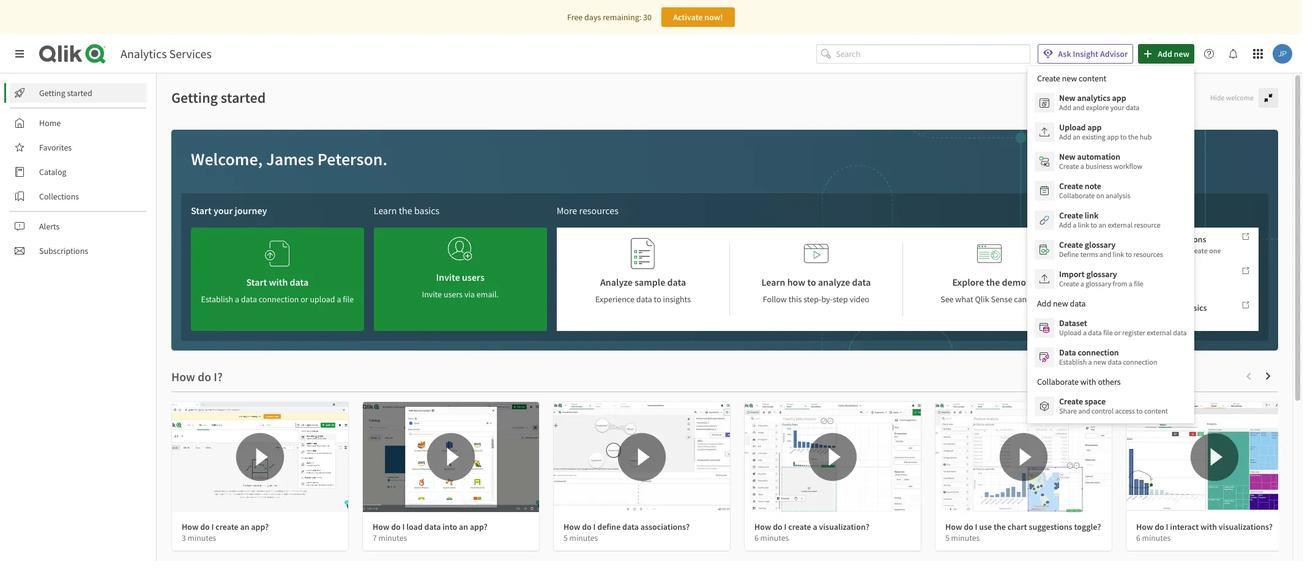 Task type: describe. For each thing, give the bounding box(es) containing it.
free
[[567, 12, 583, 23]]

how do i interact with visualizations? image
[[1127, 402, 1302, 512]]

new for new analytics app
[[1059, 92, 1076, 103]]

welcome, james peterson. main content
[[157, 73, 1302, 561]]

catalog
[[39, 166, 66, 177]]

analytics
[[121, 46, 167, 61]]

import glossary create a glossary from a file
[[1059, 269, 1144, 288]]

a inside new automation create a business workflow
[[1081, 162, 1084, 171]]

app inside new analytics app add and explore your data
[[1112, 92, 1126, 103]]

searchbar element
[[817, 44, 1031, 64]]

subscriptions link
[[10, 241, 147, 261]]

data down the "onboarding beyond the basics"
[[1173, 328, 1187, 337]]

see
[[941, 294, 954, 305]]

1 horizontal spatial started
[[221, 88, 266, 107]]

started inside get started with visualizations learn about apps and how to create one
[[1110, 234, 1136, 245]]

load
[[407, 521, 423, 532]]

advisor
[[1100, 48, 1128, 59]]

onboarding
[[1096, 303, 1139, 314]]

glossary for import glossary
[[1087, 269, 1117, 280]]

i for how do i create a visualization?
[[784, 521, 787, 532]]

experience
[[1138, 268, 1178, 279]]

the inside "link"
[[1171, 303, 1183, 314]]

welcome, james peterson.
[[191, 148, 388, 170]]

do for how do i load data into an app?
[[391, 521, 401, 532]]

data
[[1059, 347, 1076, 358]]

experience
[[595, 294, 635, 305]]

and inside create space share and control access to content
[[1079, 406, 1090, 416]]

suggestions
[[1029, 521, 1073, 532]]

qlik
[[975, 294, 989, 305]]

upload app menu item
[[1028, 117, 1194, 147]]

an inside upload app add an existing app to the hub
[[1073, 132, 1081, 141]]

favorites link
[[10, 138, 147, 157]]

explore the demo image
[[977, 237, 1002, 270]]

on inside mobile app experience analyze on the go
[[1121, 280, 1129, 290]]

remaining:
[[603, 12, 641, 23]]

external for create link
[[1108, 220, 1133, 229]]

how do i define data associations? 5 minutes
[[564, 521, 690, 543]]

subscriptions
[[39, 245, 88, 256]]

resources inside create glossary define terms and link to resources
[[1134, 250, 1163, 259]]

1 vertical spatial users
[[444, 289, 463, 300]]

how for how do i create a visualization?
[[755, 521, 771, 532]]

file inside dataset upload a data file or register external data
[[1103, 328, 1113, 337]]

collections
[[39, 191, 79, 202]]

data up insights
[[667, 276, 686, 288]]

insight
[[1073, 48, 1099, 59]]

learn for learn the basics
[[374, 204, 397, 217]]

one
[[1209, 246, 1221, 255]]

app right existing
[[1107, 132, 1119, 141]]

visualizations?
[[1219, 521, 1273, 532]]

create for create space
[[1059, 396, 1083, 407]]

how do i use the chart suggestions toggle? 5 minutes
[[946, 521, 1101, 543]]

now!
[[705, 12, 723, 23]]

i for how do i interact with visualizations?
[[1166, 521, 1169, 532]]

getting inside the welcome, james peterson. main content
[[171, 88, 218, 107]]

how do i create a visualization? image
[[745, 402, 921, 512]]

getting started inside the welcome, james peterson. main content
[[171, 88, 266, 107]]

by-
[[822, 294, 833, 305]]

add new button
[[1138, 44, 1195, 64]]

learn inside get started with visualizations learn about apps and how to create one
[[1096, 246, 1113, 255]]

or
[[1114, 328, 1121, 337]]

how do i interact with visualizations? 6 minutes
[[1136, 521, 1273, 543]]

new analytics app menu item
[[1028, 88, 1194, 117]]

create for how do i create a visualization?
[[788, 521, 811, 532]]

data inside how do i define data associations? 5 minutes
[[622, 521, 639, 532]]

minutes for how do i interact with visualizations?
[[1142, 533, 1171, 543]]

data inside the 'learn how to analyze data follow this step-by-step video'
[[852, 276, 871, 288]]

how do i load data into an app? image
[[363, 402, 539, 512]]

automation
[[1077, 151, 1121, 162]]

register
[[1122, 328, 1145, 337]]

5 inside how do i use the chart suggestions toggle? 5 minutes
[[946, 533, 950, 543]]

an inside how do i load data into an app? 7 minutes
[[459, 521, 468, 532]]

dataset
[[1059, 318, 1087, 329]]

the inside how do i use the chart suggestions toggle? 5 minutes
[[994, 521, 1006, 532]]

more
[[557, 204, 577, 217]]

create note menu item
[[1028, 176, 1194, 206]]

app down explore
[[1088, 122, 1102, 133]]

with inside get started with visualizations learn about apps and how to create one
[[1138, 234, 1154, 245]]

sample
[[635, 276, 665, 288]]

how for how do i define data associations?
[[564, 521, 580, 532]]

create for create link
[[1059, 210, 1083, 221]]

3
[[182, 533, 186, 543]]

sense
[[991, 294, 1012, 305]]

associations?
[[641, 521, 690, 532]]

new automation menu item
[[1028, 147, 1194, 176]]

how do i load data into an app? element
[[373, 521, 488, 532]]

glossary for create glossary
[[1085, 239, 1116, 250]]

demo
[[1002, 276, 1026, 288]]

home
[[39, 117, 61, 129]]

learn how to analyze data follow this step-by-step video
[[762, 276, 871, 305]]

how do i define data associations? image
[[554, 402, 730, 512]]

via
[[464, 289, 475, 300]]

link up 'terms'
[[1078, 220, 1089, 229]]

existing
[[1082, 132, 1106, 141]]

mobile
[[1096, 268, 1120, 279]]

email.
[[477, 289, 499, 300]]

onboarding beyond the basics link
[[1086, 297, 1259, 331]]

onboarding beyond the basics
[[1096, 303, 1207, 314]]

i for how do i create an app?
[[211, 521, 214, 532]]

start your journey
[[191, 204, 267, 217]]

Search text field
[[836, 44, 1031, 64]]

1 vertical spatial invite
[[422, 289, 442, 300]]

analyze
[[818, 276, 850, 288]]

resource
[[1134, 220, 1161, 229]]

how do i create an app? image
[[172, 402, 348, 512]]

i for how do i use the chart suggestions toggle?
[[975, 521, 978, 532]]

to inside upload app add an existing app to the hub
[[1121, 132, 1127, 141]]

a left mobile
[[1081, 279, 1084, 288]]

activate
[[673, 12, 703, 23]]

into
[[443, 521, 457, 532]]

explore the demo see what qlik sense can do
[[941, 276, 1038, 305]]

services
[[169, 46, 212, 61]]

create for create note
[[1059, 181, 1083, 192]]

a inside data connection establish a new data connection
[[1088, 357, 1092, 367]]

share
[[1059, 406, 1077, 416]]

upload inside upload app add an existing app to the hub
[[1059, 122, 1086, 133]]

on inside create note collaborate on analysis
[[1096, 191, 1104, 200]]

6 for how do i interact with visualizations?
[[1136, 533, 1141, 543]]

minutes for how do i create a visualization?
[[760, 533, 789, 543]]

started inside navigation pane element
[[67, 88, 92, 99]]

the inside upload app add an existing app to the hub
[[1128, 132, 1138, 141]]

define
[[597, 521, 621, 532]]

getting inside navigation pane element
[[39, 88, 65, 99]]

alerts
[[39, 221, 60, 232]]

0 vertical spatial users
[[462, 271, 485, 283]]

create link add a link to an external resource
[[1059, 210, 1161, 229]]

access
[[1115, 406, 1135, 416]]

days
[[584, 12, 601, 23]]

do for how do i create a visualization?
[[773, 521, 783, 532]]

ask insight advisor
[[1058, 48, 1128, 59]]

the inside explore the demo see what qlik sense can do
[[986, 276, 1000, 288]]

video
[[850, 294, 870, 305]]

note
[[1085, 181, 1102, 192]]

import glossary menu item
[[1028, 264, 1194, 294]]

insights
[[663, 294, 691, 305]]

analytics
[[1077, 92, 1111, 103]]

how for how do i interact with visualizations?
[[1136, 521, 1153, 532]]

data inside how do i load data into an app? 7 minutes
[[424, 521, 441, 532]]

how do i create an app? element
[[182, 521, 269, 532]]

link down collaborate at the right of page
[[1085, 210, 1099, 221]]

your inside the welcome, james peterson. main content
[[214, 204, 233, 217]]

how inside the 'learn how to analyze data follow this step-by-step video'
[[787, 276, 806, 288]]

data inside new analytics app add and explore your data
[[1126, 103, 1140, 112]]

activate now!
[[673, 12, 723, 23]]

create glossary define terms and link to resources
[[1059, 239, 1163, 259]]

hide welcome image
[[1264, 93, 1274, 103]]

30
[[643, 12, 652, 23]]

invite users invite users via email.
[[422, 271, 499, 300]]

ask insight advisor button
[[1038, 44, 1133, 64]]

i for how do i load data into an app?
[[402, 521, 405, 532]]

getting started link
[[10, 83, 147, 103]]

do for how do i interact with visualizations?
[[1155, 521, 1164, 532]]

a inside create link add a link to an external resource
[[1073, 220, 1077, 229]]

establish
[[1059, 357, 1087, 367]]

5 inside how do i define data associations? 5 minutes
[[564, 533, 568, 543]]

get
[[1096, 234, 1108, 245]]

data down "sample"
[[636, 294, 652, 305]]



Task type: vqa. For each thing, say whether or not it's contained in the screenshot.


Task type: locate. For each thing, give the bounding box(es) containing it.
dataset upload a data file or register external data
[[1059, 318, 1187, 337]]

new inside new automation create a business workflow
[[1059, 151, 1076, 162]]

minutes inside how do i load data into an app? 7 minutes
[[379, 533, 407, 543]]

and right share
[[1079, 406, 1090, 416]]

0 horizontal spatial with
[[1138, 234, 1154, 245]]

control
[[1092, 406, 1114, 416]]

create inside create link add a link to an external resource
[[1059, 210, 1083, 221]]

0 horizontal spatial getting started
[[39, 88, 92, 99]]

0 vertical spatial new
[[1059, 92, 1076, 103]]

1 horizontal spatial getting started
[[171, 88, 266, 107]]

a up establish on the bottom right of page
[[1083, 328, 1087, 337]]

visualizations
[[1156, 234, 1207, 245]]

data connection menu item
[[1028, 343, 1194, 372]]

basics inside "link"
[[1184, 303, 1207, 314]]

2 horizontal spatial create
[[1188, 246, 1208, 255]]

analytics services
[[121, 46, 212, 61]]

external inside create link add a link to an external resource
[[1108, 220, 1133, 229]]

1 vertical spatial new
[[1094, 357, 1107, 367]]

file left or
[[1103, 328, 1113, 337]]

4 how from the left
[[755, 521, 771, 532]]

resources right "more"
[[579, 204, 619, 217]]

dataset menu item
[[1028, 313, 1194, 343]]

about
[[1115, 246, 1134, 255]]

and inside create glossary define terms and link to resources
[[1100, 250, 1112, 259]]

journey
[[235, 204, 267, 217]]

interact
[[1170, 521, 1199, 532]]

resources inside the welcome, james peterson. main content
[[579, 204, 619, 217]]

navigation pane element
[[0, 78, 156, 266]]

create inside how do i create a visualization? 6 minutes
[[788, 521, 811, 532]]

1 horizontal spatial create
[[788, 521, 811, 532]]

to right access
[[1137, 406, 1143, 416]]

external up get
[[1108, 220, 1133, 229]]

analyze up experience
[[600, 276, 633, 288]]

1 horizontal spatial your
[[1111, 103, 1125, 112]]

i inside how do i create a visualization? 6 minutes
[[784, 521, 787, 532]]

how for how do i use the chart suggestions toggle?
[[946, 521, 962, 532]]

0 horizontal spatial your
[[214, 204, 233, 217]]

6 minutes from the left
[[1142, 533, 1171, 543]]

invite left via at the bottom of page
[[422, 289, 442, 300]]

business
[[1086, 162, 1113, 171]]

1 i from the left
[[211, 521, 214, 532]]

to down visualizations
[[1180, 246, 1187, 255]]

how do i create an app? 3 minutes
[[182, 521, 269, 543]]

1 vertical spatial your
[[214, 204, 233, 217]]

learn how to analyze data image
[[804, 237, 829, 270]]

to down "sample"
[[654, 294, 661, 305]]

on left go
[[1121, 280, 1129, 290]]

0 horizontal spatial external
[[1108, 220, 1133, 229]]

minutes
[[188, 533, 216, 543], [379, 533, 407, 543], [569, 533, 598, 543], [760, 533, 789, 543], [951, 533, 980, 543], [1142, 533, 1171, 543]]

add up "define"
[[1059, 220, 1071, 229]]

app right explore
[[1112, 92, 1126, 103]]

1 vertical spatial external
[[1147, 328, 1172, 337]]

data
[[1126, 103, 1140, 112], [667, 276, 686, 288], [852, 276, 871, 288], [636, 294, 652, 305], [1088, 328, 1102, 337], [1173, 328, 1187, 337], [1108, 357, 1122, 367], [424, 521, 441, 532], [622, 521, 639, 532]]

0 horizontal spatial resources
[[579, 204, 619, 217]]

0 horizontal spatial started
[[67, 88, 92, 99]]

learn for learn how to analyze data follow this step-by-step video
[[762, 276, 785, 288]]

add new
[[1158, 48, 1190, 59]]

invite users image
[[448, 233, 473, 265]]

1 create from the top
[[1059, 162, 1079, 171]]

to
[[1121, 132, 1127, 141], [1091, 220, 1097, 229], [1180, 246, 1187, 255], [1126, 250, 1132, 259], [807, 276, 816, 288], [654, 294, 661, 305], [1137, 406, 1143, 416]]

alerts link
[[10, 217, 147, 236]]

learn
[[374, 204, 397, 217], [1096, 246, 1113, 255], [762, 276, 785, 288]]

2 app? from the left
[[470, 521, 488, 532]]

0 vertical spatial resources
[[579, 204, 619, 217]]

an inside how do i create an app? 3 minutes
[[240, 521, 249, 532]]

minutes inside how do i define data associations? 5 minutes
[[569, 533, 598, 543]]

0 horizontal spatial 6
[[755, 533, 759, 543]]

do for how do i define data associations?
[[582, 521, 592, 532]]

connection
[[1078, 347, 1119, 358], [1123, 357, 1158, 367]]

0 horizontal spatial learn
[[374, 204, 397, 217]]

chart
[[1008, 521, 1027, 532]]

4 create from the top
[[1059, 239, 1083, 250]]

minutes inside the how do i interact with visualizations? 6 minutes
[[1142, 533, 1171, 543]]

invite down invite users image
[[436, 271, 460, 283]]

new left analytics
[[1059, 92, 1076, 103]]

2 5 from the left
[[946, 533, 950, 543]]

3 create from the top
[[1059, 210, 1083, 221]]

workflow
[[1114, 162, 1143, 171]]

getting started
[[39, 88, 92, 99], [171, 88, 266, 107]]

1 horizontal spatial 5
[[946, 533, 950, 543]]

how for how do i load data into an app?
[[373, 521, 389, 532]]

1 horizontal spatial on
[[1121, 280, 1129, 290]]

6 inside how do i create a visualization? 6 minutes
[[755, 533, 759, 543]]

do inside the how do i interact with visualizations? 6 minutes
[[1155, 521, 1164, 532]]

with up apps
[[1138, 234, 1154, 245]]

upload down analytics
[[1059, 122, 1086, 133]]

learn down peterson.
[[374, 204, 397, 217]]

add inside new analytics app add and explore your data
[[1059, 103, 1071, 112]]

i for how do i define data associations?
[[593, 521, 596, 532]]

0 horizontal spatial connection
[[1078, 347, 1119, 358]]

external down beyond
[[1147, 328, 1172, 337]]

learn inside the 'learn how to analyze data follow this step-by-step video'
[[762, 276, 785, 288]]

0 vertical spatial how
[[1165, 246, 1179, 255]]

1 horizontal spatial external
[[1147, 328, 1172, 337]]

0 horizontal spatial analyze
[[600, 276, 633, 288]]

1 horizontal spatial with
[[1201, 521, 1217, 532]]

6 how from the left
[[1136, 521, 1153, 532]]

create down collaborate at the right of page
[[1059, 210, 1083, 221]]

data left or
[[1088, 328, 1102, 337]]

upload inside dataset upload a data file or register external data
[[1059, 328, 1082, 337]]

how inside get started with visualizations learn about apps and how to create one
[[1165, 246, 1179, 255]]

how
[[182, 521, 199, 532], [373, 521, 389, 532], [564, 521, 580, 532], [755, 521, 771, 532], [946, 521, 962, 532], [1136, 521, 1153, 532]]

a left business
[[1081, 162, 1084, 171]]

users up via at the bottom of page
[[462, 271, 485, 283]]

1 horizontal spatial resources
[[1134, 250, 1163, 259]]

getting
[[39, 88, 65, 99], [171, 88, 218, 107]]

collections link
[[10, 187, 147, 206]]

getting up home on the left top
[[39, 88, 65, 99]]

1 horizontal spatial connection
[[1123, 357, 1158, 367]]

minutes for how do i define data associations?
[[569, 533, 598, 543]]

create note collaborate on analysis
[[1059, 181, 1131, 200]]

2 how from the left
[[373, 521, 389, 532]]

file right from
[[1134, 279, 1144, 288]]

start
[[191, 204, 212, 217]]

upload up 'data'
[[1059, 328, 1082, 337]]

define
[[1059, 250, 1079, 259]]

new for new automation
[[1059, 151, 1076, 162]]

create space share and control access to content
[[1059, 396, 1168, 416]]

app right mobile
[[1122, 268, 1136, 279]]

app? inside how do i create an app? 3 minutes
[[251, 521, 269, 532]]

an inside create link add a link to an external resource
[[1099, 220, 1106, 229]]

how do i interact with visualizations? element
[[1136, 521, 1273, 532]]

to left 'hub'
[[1121, 132, 1127, 141]]

on left analysis
[[1096, 191, 1104, 200]]

a right establish on the bottom right of page
[[1088, 357, 1092, 367]]

0 vertical spatial learn
[[374, 204, 397, 217]]

1 vertical spatial on
[[1121, 280, 1129, 290]]

create inside create glossary define terms and link to resources
[[1059, 239, 1083, 250]]

peterson.
[[317, 148, 388, 170]]

create down "define"
[[1059, 279, 1079, 288]]

create for create glossary
[[1059, 239, 1083, 250]]

minutes down interact
[[1142, 533, 1171, 543]]

2 upload from the top
[[1059, 328, 1082, 337]]

minutes right 7
[[379, 533, 407, 543]]

new
[[1174, 48, 1190, 59], [1094, 357, 1107, 367]]

external for dataset
[[1147, 328, 1172, 337]]

analyze sample data experience data to insights
[[595, 276, 691, 305]]

2 6 from the left
[[1136, 533, 1141, 543]]

collaborate
[[1059, 191, 1095, 200]]

app inside mobile app experience analyze on the go
[[1122, 268, 1136, 279]]

create glossary menu item
[[1028, 235, 1194, 264]]

0 horizontal spatial on
[[1096, 191, 1104, 200]]

add left existing
[[1059, 132, 1071, 141]]

getting down "services"
[[171, 88, 218, 107]]

glossary
[[1085, 239, 1116, 250], [1087, 269, 1117, 280], [1086, 279, 1111, 288]]

0 horizontal spatial how
[[787, 276, 806, 288]]

do for how do i create an app?
[[200, 521, 210, 532]]

5 i from the left
[[975, 521, 978, 532]]

and inside get started with visualizations learn about apps and how to create one
[[1152, 246, 1164, 255]]

connection down the register on the bottom right of the page
[[1123, 357, 1158, 367]]

0 horizontal spatial getting
[[39, 88, 65, 99]]

how inside how do i define data associations? 5 minutes
[[564, 521, 580, 532]]

i inside how do i create an app? 3 minutes
[[211, 521, 214, 532]]

analyze inside mobile app experience analyze on the go
[[1096, 280, 1120, 290]]

how do i use the chart suggestions toggle? image
[[936, 402, 1112, 512]]

analyze
[[600, 276, 633, 288], [1096, 280, 1120, 290]]

users
[[462, 271, 485, 283], [444, 289, 463, 300]]

upload app add an existing app to the hub
[[1059, 122, 1152, 141]]

3 minutes from the left
[[569, 533, 598, 543]]

1 horizontal spatial learn
[[762, 276, 785, 288]]

minutes inside how do i create an app? 3 minutes
[[188, 533, 216, 543]]

2 horizontal spatial started
[[1110, 234, 1136, 245]]

0 horizontal spatial app?
[[251, 521, 269, 532]]

basics
[[414, 204, 440, 217], [1184, 303, 1207, 314]]

4 minutes from the left
[[760, 533, 789, 543]]

5 create from the top
[[1059, 279, 1079, 288]]

how do i define data associations? element
[[564, 521, 690, 532]]

1 vertical spatial resources
[[1134, 250, 1163, 259]]

getting started inside navigation pane element
[[39, 88, 92, 99]]

a inside how do i create a visualization? 6 minutes
[[813, 521, 817, 532]]

2 create from the top
[[1059, 181, 1083, 192]]

your right explore
[[1111, 103, 1125, 112]]

create inside the import glossary create a glossary from a file
[[1059, 279, 1079, 288]]

create inside how do i create an app? 3 minutes
[[216, 521, 238, 532]]

6 create from the top
[[1059, 396, 1083, 407]]

do inside how do i load data into an app? 7 minutes
[[391, 521, 401, 532]]

create inside get started with visualizations learn about apps and how to create one
[[1188, 246, 1208, 255]]

a
[[1081, 162, 1084, 171], [1073, 220, 1077, 229], [1081, 279, 1084, 288], [1129, 279, 1133, 288], [1083, 328, 1087, 337], [1088, 357, 1092, 367], [813, 521, 817, 532]]

how
[[1165, 246, 1179, 255], [787, 276, 806, 288]]

how for how do i create an app?
[[182, 521, 199, 532]]

1 6 from the left
[[755, 533, 759, 543]]

data up video
[[852, 276, 871, 288]]

analyze inside analyze sample data experience data to insights
[[600, 276, 633, 288]]

what
[[956, 294, 973, 305]]

a down collaborate at the right of page
[[1073, 220, 1077, 229]]

6 for how do i create a visualization?
[[755, 533, 759, 543]]

to left apps
[[1126, 250, 1132, 259]]

1 vertical spatial with
[[1201, 521, 1217, 532]]

close sidebar menu image
[[15, 49, 24, 59]]

create inside create space share and control access to content
[[1059, 396, 1083, 407]]

0 horizontal spatial create
[[216, 521, 238, 532]]

0 vertical spatial on
[[1096, 191, 1104, 200]]

2 i from the left
[[402, 521, 405, 532]]

1 minutes from the left
[[188, 533, 216, 543]]

to inside the 'learn how to analyze data follow this step-by-step video'
[[807, 276, 816, 288]]

create up import
[[1059, 239, 1083, 250]]

how inside how do i create an app? 3 minutes
[[182, 521, 199, 532]]

1 horizontal spatial file
[[1134, 279, 1144, 288]]

data down or
[[1108, 357, 1122, 367]]

1 vertical spatial how
[[787, 276, 806, 288]]

follow
[[763, 294, 787, 305]]

0 horizontal spatial basics
[[414, 204, 440, 217]]

1 horizontal spatial new
[[1174, 48, 1190, 59]]

menu
[[1028, 66, 1194, 423]]

do inside how do i create an app? 3 minutes
[[200, 521, 210, 532]]

how do i load data into an app? 7 minutes
[[373, 521, 488, 543]]

terms
[[1081, 250, 1098, 259]]

users left via at the bottom of page
[[444, 289, 463, 300]]

0 vertical spatial upload
[[1059, 122, 1086, 133]]

data inside data connection establish a new data connection
[[1108, 357, 1122, 367]]

0 vertical spatial new
[[1174, 48, 1190, 59]]

i inside how do i define data associations? 5 minutes
[[593, 521, 596, 532]]

your
[[1111, 103, 1125, 112], [214, 204, 233, 217]]

minutes inside how do i use the chart suggestions toggle? 5 minutes
[[951, 533, 980, 543]]

1 vertical spatial new
[[1059, 151, 1076, 162]]

create left business
[[1059, 162, 1079, 171]]

minutes down how do i create a visualization? element
[[760, 533, 789, 543]]

a right from
[[1129, 279, 1133, 288]]

0 vertical spatial with
[[1138, 234, 1154, 245]]

resources
[[579, 204, 619, 217], [1134, 250, 1163, 259]]

how down visualizations
[[1165, 246, 1179, 255]]

1 5 from the left
[[564, 533, 568, 543]]

app? inside how do i load data into an app? 7 minutes
[[470, 521, 488, 532]]

minutes down define
[[569, 533, 598, 543]]

link inside create glossary define terms and link to resources
[[1113, 250, 1124, 259]]

file
[[1134, 279, 1144, 288], [1103, 328, 1113, 337]]

to inside create glossary define terms and link to resources
[[1126, 250, 1132, 259]]

analyze down mobile
[[1096, 280, 1120, 290]]

1 vertical spatial file
[[1103, 328, 1113, 337]]

hub
[[1140, 132, 1152, 141]]

and down get
[[1100, 250, 1112, 259]]

learn up follow
[[762, 276, 785, 288]]

invite
[[436, 271, 460, 283], [422, 289, 442, 300]]

6 i from the left
[[1166, 521, 1169, 532]]

how do i create a visualization? 6 minutes
[[755, 521, 870, 543]]

5 how from the left
[[946, 521, 962, 532]]

1 new from the top
[[1059, 92, 1076, 103]]

connection down dataset menu item
[[1078, 347, 1119, 358]]

from
[[1113, 279, 1128, 288]]

i inside how do i use the chart suggestions toggle? 5 minutes
[[975, 521, 978, 532]]

0 horizontal spatial file
[[1103, 328, 1113, 337]]

step-
[[804, 294, 822, 305]]

step
[[833, 294, 848, 305]]

external inside dataset upload a data file or register external data
[[1147, 328, 1172, 337]]

7
[[373, 533, 377, 543]]

getting started down "services"
[[171, 88, 266, 107]]

getting started up home link
[[39, 88, 92, 99]]

0 horizontal spatial 5
[[564, 533, 568, 543]]

and right apps
[[1152, 246, 1164, 255]]

new left automation
[[1059, 151, 1076, 162]]

1 how from the left
[[182, 521, 199, 532]]

2 vertical spatial learn
[[762, 276, 785, 288]]

on
[[1096, 191, 1104, 200], [1121, 280, 1129, 290]]

link up mobile
[[1113, 250, 1124, 259]]

create space menu item
[[1028, 392, 1194, 421]]

menu containing new analytics app
[[1028, 66, 1194, 423]]

minutes down use
[[951, 533, 980, 543]]

with inside the how do i interact with visualizations? 6 minutes
[[1201, 521, 1217, 532]]

can
[[1014, 294, 1027, 305]]

create inside new automation create a business workflow
[[1059, 162, 1079, 171]]

a inside dataset upload a data file or register external data
[[1083, 328, 1087, 337]]

data up upload app menu item
[[1126, 103, 1140, 112]]

your right start
[[214, 204, 233, 217]]

1 horizontal spatial how
[[1165, 246, 1179, 255]]

1 vertical spatial learn
[[1096, 246, 1113, 255]]

2 minutes from the left
[[379, 533, 407, 543]]

data left into on the left of page
[[424, 521, 441, 532]]

create inside create note collaborate on analysis
[[1059, 181, 1083, 192]]

a left visualization?
[[813, 521, 817, 532]]

visualization?
[[819, 521, 870, 532]]

the inside mobile app experience analyze on the go
[[1131, 280, 1141, 290]]

do inside explore the demo see what qlik sense can do
[[1029, 294, 1038, 305]]

how up this
[[787, 276, 806, 288]]

to inside create link add a link to an external resource
[[1091, 220, 1097, 229]]

1 horizontal spatial getting
[[171, 88, 218, 107]]

5 minutes from the left
[[951, 533, 980, 543]]

create link menu item
[[1028, 206, 1194, 235]]

do inside how do i define data associations? 5 minutes
[[582, 521, 592, 532]]

data right define
[[622, 521, 639, 532]]

your inside new analytics app add and explore your data
[[1111, 103, 1125, 112]]

2 horizontal spatial learn
[[1096, 246, 1113, 255]]

1 app? from the left
[[251, 521, 269, 532]]

new inside new analytics app add and explore your data
[[1059, 92, 1076, 103]]

i inside how do i load data into an app? 7 minutes
[[402, 521, 405, 532]]

do inside how do i create a visualization? 6 minutes
[[773, 521, 783, 532]]

create
[[1059, 162, 1079, 171], [1059, 181, 1083, 192], [1059, 210, 1083, 221], [1059, 239, 1083, 250], [1059, 279, 1079, 288], [1059, 396, 1083, 407]]

with
[[1138, 234, 1154, 245], [1201, 521, 1217, 532]]

add inside create link add a link to an external resource
[[1059, 220, 1071, 229]]

add right advisor
[[1158, 48, 1172, 59]]

do inside how do i use the chart suggestions toggle? 5 minutes
[[964, 521, 974, 532]]

more resources
[[557, 204, 619, 217]]

0 vertical spatial invite
[[436, 271, 460, 283]]

file inside the import glossary create a glossary from a file
[[1134, 279, 1144, 288]]

do for how do i use the chart suggestions toggle?
[[964, 521, 974, 532]]

create for how do i create an app?
[[216, 521, 238, 532]]

and inside new analytics app add and explore your data
[[1073, 103, 1085, 112]]

1 horizontal spatial analyze
[[1096, 280, 1120, 290]]

4 i from the left
[[784, 521, 787, 532]]

new automation create a business workflow
[[1059, 151, 1143, 171]]

how inside how do i create a visualization? 6 minutes
[[755, 521, 771, 532]]

content
[[1144, 406, 1168, 416]]

0 horizontal spatial new
[[1094, 357, 1107, 367]]

1 horizontal spatial app?
[[470, 521, 488, 532]]

toggle?
[[1074, 521, 1101, 532]]

0 vertical spatial basics
[[414, 204, 440, 217]]

analyze sample data image
[[631, 237, 655, 270]]

use
[[979, 521, 992, 532]]

minutes right 3
[[188, 533, 216, 543]]

to up get
[[1091, 220, 1097, 229]]

analysis
[[1106, 191, 1131, 200]]

analytics services element
[[121, 46, 212, 61]]

0 vertical spatial file
[[1134, 279, 1144, 288]]

learn down get
[[1096, 246, 1113, 255]]

1 horizontal spatial 6
[[1136, 533, 1141, 543]]

to inside get started with visualizations learn about apps and how to create one
[[1180, 246, 1187, 255]]

3 how from the left
[[564, 521, 580, 532]]

started
[[67, 88, 92, 99], [221, 88, 266, 107], [1110, 234, 1136, 245]]

how inside how do i use the chart suggestions toggle? 5 minutes
[[946, 521, 962, 532]]

ask
[[1058, 48, 1071, 59]]

0 vertical spatial your
[[1111, 103, 1125, 112]]

and left explore
[[1073, 103, 1085, 112]]

1 upload from the top
[[1059, 122, 1086, 133]]

1 horizontal spatial basics
[[1184, 303, 1207, 314]]

explore
[[953, 276, 984, 288]]

create left "space"
[[1059, 396, 1083, 407]]

new analytics app add and explore your data
[[1059, 92, 1140, 112]]

space
[[1085, 396, 1106, 407]]

data connection establish a new data connection
[[1059, 347, 1158, 367]]

add left analytics
[[1059, 103, 1071, 112]]

add inside upload app add an existing app to the hub
[[1059, 132, 1071, 141]]

catalog link
[[10, 162, 147, 182]]

activate now! link
[[662, 7, 735, 27]]

new inside dropdown button
[[1174, 48, 1190, 59]]

resources up experience
[[1134, 250, 1163, 259]]

app?
[[251, 521, 269, 532], [470, 521, 488, 532]]

how do i create a visualization? element
[[755, 521, 870, 532]]

how inside how do i load data into an app? 7 minutes
[[373, 521, 389, 532]]

i
[[211, 521, 214, 532], [402, 521, 405, 532], [593, 521, 596, 532], [784, 521, 787, 532], [975, 521, 978, 532], [1166, 521, 1169, 532]]

to up step-
[[807, 276, 816, 288]]

minutes for how do i create an app?
[[188, 533, 216, 543]]

home link
[[10, 113, 147, 133]]

3 i from the left
[[593, 521, 596, 532]]

1 vertical spatial basics
[[1184, 303, 1207, 314]]

new inside data connection establish a new data connection
[[1094, 357, 1107, 367]]

to inside create space share and control access to content
[[1137, 406, 1143, 416]]

how inside the how do i interact with visualizations? 6 minutes
[[1136, 521, 1153, 532]]

to inside analyze sample data experience data to insights
[[654, 294, 661, 305]]

create left note
[[1059, 181, 1083, 192]]

0 vertical spatial external
[[1108, 220, 1133, 229]]

get started with visualizations learn about apps and how to create one
[[1096, 234, 1221, 255]]

2 new from the top
[[1059, 151, 1076, 162]]

glossary inside create glossary define terms and link to resources
[[1085, 239, 1116, 250]]

with right interact
[[1201, 521, 1217, 532]]

explore
[[1086, 103, 1109, 112]]

how do i use the chart suggestions toggle? element
[[946, 521, 1101, 532]]

1 vertical spatial upload
[[1059, 328, 1082, 337]]

add inside add new dropdown button
[[1158, 48, 1172, 59]]



